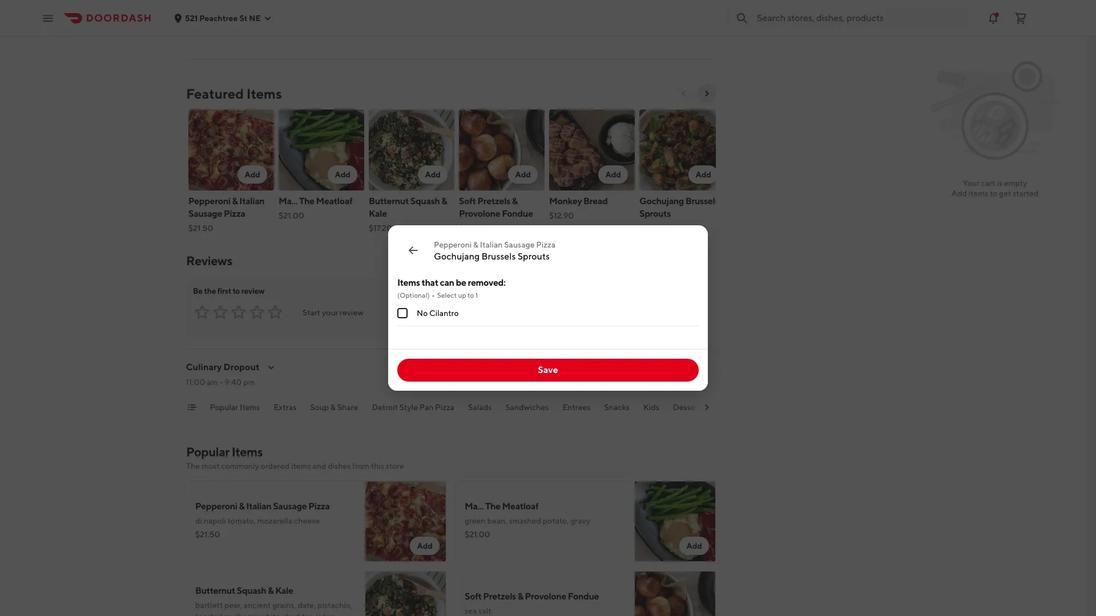 Task type: vqa. For each thing, say whether or not it's contained in the screenshot.


Task type: locate. For each thing, give the bounding box(es) containing it.
sandwiches
[[506, 403, 549, 412]]

1 vertical spatial $21.50
[[195, 530, 220, 540]]

1 horizontal spatial gochujang
[[639, 196, 684, 207]]

get
[[999, 189, 1011, 198]]

brussels inside pepperoni & italian sausage pizza gochujang brussels sprouts
[[482, 251, 516, 262]]

pan
[[420, 403, 434, 412]]

soft up sea
[[465, 591, 482, 602]]

popular items button
[[210, 402, 260, 420]]

1 vertical spatial kale
[[275, 586, 293, 597]]

bartlett
[[195, 601, 223, 610]]

pizza up cheese
[[308, 501, 330, 512]]

popular up most
[[186, 445, 229, 460]]

provolone inside soft pretzels & provolone fondue sea salt
[[525, 591, 566, 602]]

0 vertical spatial sausage
[[188, 208, 222, 219]]

meatloaf inside ma... the meatloaf $21.00
[[316, 196, 352, 207]]

squash up ancient
[[237, 586, 266, 597]]

to right the
[[233, 287, 240, 296]]

$21.50 up reviews link
[[188, 224, 213, 233]]

0 horizontal spatial soft pretzels & provolone fondue image
[[459, 110, 545, 191]]

soft for soft pretzels & provolone fondue $16.70
[[459, 196, 476, 207]]

desserts
[[673, 403, 705, 412]]

items that can be removed: (optional) • select up to 1
[[397, 277, 506, 300]]

pepperoni
[[188, 196, 230, 207], [434, 240, 472, 249], [195, 501, 237, 512]]

items right featured
[[246, 86, 282, 102]]

$21.50 inside pepperoni & italian sausage pizza $21.50
[[188, 224, 213, 233]]

0 horizontal spatial items
[[291, 462, 311, 471]]

items left and
[[291, 462, 311, 471]]

1 horizontal spatial review
[[340, 308, 364, 317]]

pepperoni inside pepperoni & italian sausage pizza $21.50
[[188, 196, 230, 207]]

$21.00 inside ma... the meatloaf green bean, smashed potato, gravy $21.00
[[465, 530, 490, 540]]

1 vertical spatial brussels
[[482, 251, 516, 262]]

pretzels inside soft pretzels & provolone fondue sea salt
[[483, 591, 516, 602]]

italian for $21.50
[[239, 196, 265, 207]]

brussels down gochujang brussels sprouts image
[[686, 196, 719, 207]]

0 horizontal spatial the
[[186, 462, 200, 471]]

1 vertical spatial review
[[340, 308, 364, 317]]

potato,
[[543, 517, 569, 526]]

pizza for $21.50
[[224, 208, 245, 219]]

the
[[299, 196, 314, 207], [186, 462, 200, 471], [485, 501, 501, 512]]

pistachio,
[[318, 601, 353, 610]]

sausage for di
[[273, 501, 307, 512]]

0 horizontal spatial butternut
[[195, 586, 235, 597]]

0 vertical spatial items
[[969, 189, 988, 198]]

dialog
[[388, 226, 708, 391]]

salt
[[478, 607, 491, 616]]

1 vertical spatial soft pretzels & provolone fondue image
[[635, 571, 716, 617]]

& inside the pepperoni & italian sausage pizza di napoli tomato, mozarella cheese $21.50
[[239, 501, 245, 512]]

& inside butternut squash & kale bartlett pear, ancient grains, date, pistachio, toasted mulberry, white cheddar, cide
[[268, 586, 274, 597]]

0 vertical spatial gochujang
[[639, 196, 684, 207]]

add button
[[238, 166, 267, 184], [328, 166, 357, 184], [418, 166, 448, 184], [508, 166, 538, 184], [599, 166, 628, 184], [689, 166, 718, 184], [410, 537, 440, 555], [680, 537, 709, 555]]

style
[[400, 403, 418, 412]]

0 vertical spatial popular
[[210, 403, 239, 412]]

cheese
[[294, 517, 320, 526]]

sausage inside pepperoni & italian sausage pizza $21.50
[[188, 208, 222, 219]]

1 horizontal spatial kale
[[369, 208, 387, 219]]

kale inside 'butternut squash & kale $17.20'
[[369, 208, 387, 219]]

required.
[[276, 5, 317, 17]]

popular down -
[[210, 403, 239, 412]]

1 horizontal spatial items
[[969, 189, 988, 198]]

0 vertical spatial pretzels
[[477, 196, 510, 207]]

fondue inside soft pretzels & provolone fondue sea salt
[[568, 591, 599, 602]]

add
[[245, 170, 260, 179], [335, 170, 351, 179], [425, 170, 441, 179], [515, 170, 531, 179], [605, 170, 621, 179], [696, 170, 711, 179], [952, 189, 967, 198], [417, 542, 433, 551], [686, 542, 702, 551]]

11:00 am - 9:40 pm
[[186, 378, 255, 387]]

sprouts inside gochujang brussels sprouts $8.60
[[639, 208, 671, 219]]

kale up grains,
[[275, 586, 293, 597]]

0 vertical spatial squash
[[410, 196, 440, 207]]

removed:
[[468, 277, 506, 288]]

1 horizontal spatial the
[[299, 196, 314, 207]]

1 vertical spatial the
[[186, 462, 200, 471]]

1 vertical spatial pretzels
[[483, 591, 516, 602]]

1 horizontal spatial fondue
[[568, 591, 599, 602]]

kale for butternut squash & kale $17.20
[[369, 208, 387, 219]]

butternut inside butternut squash & kale bartlett pear, ancient grains, date, pistachio, toasted mulberry, white cheddar, cide
[[195, 586, 235, 597]]

sausage inside pepperoni & italian sausage pizza gochujang brussels sprouts
[[504, 240, 535, 249]]

cart
[[981, 179, 995, 188]]

soft pretzels & provolone fondue image
[[459, 110, 545, 191], [635, 571, 716, 617]]

1 horizontal spatial to
[[468, 291, 474, 300]]

featured items
[[186, 86, 282, 102]]

gochujang inside pepperoni & italian sausage pizza gochujang brussels sprouts
[[434, 251, 480, 262]]

sprouts up $8.60
[[639, 208, 671, 219]]

review right start
[[340, 308, 364, 317]]

items inside heading
[[246, 86, 282, 102]]

0 horizontal spatial ma...
[[279, 196, 298, 207]]

1 vertical spatial provolone
[[525, 591, 566, 602]]

2 horizontal spatial sausage
[[504, 240, 535, 249]]

the inside ma... the meatloaf $21.00
[[299, 196, 314, 207]]

$21.50 down napoli on the bottom left of the page
[[195, 530, 220, 540]]

2 vertical spatial the
[[485, 501, 501, 512]]

1
[[475, 291, 478, 300]]

sprouts inside pepperoni & italian sausage pizza gochujang brussels sprouts
[[518, 251, 550, 262]]

your right start
[[322, 308, 338, 317]]

items for popular items
[[240, 403, 260, 412]]

1 vertical spatial butternut
[[195, 586, 235, 597]]

0 horizontal spatial sausage
[[188, 208, 222, 219]]

the
[[204, 287, 216, 296]]

popular inside popular items the most commonly ordered items and dishes from this store
[[186, 445, 229, 460]]

to left get
[[990, 189, 998, 198]]

sausage up the "mozarella"
[[273, 501, 307, 512]]

sausage up reviews link
[[188, 208, 222, 219]]

0 horizontal spatial gochujang
[[434, 251, 480, 262]]

1 horizontal spatial provolone
[[525, 591, 566, 602]]

ma... the meatloaf image
[[279, 110, 364, 191], [635, 481, 716, 562]]

1 vertical spatial soft
[[465, 591, 482, 602]]

brussels
[[686, 196, 719, 207], [482, 251, 516, 262]]

no cilantro
[[417, 309, 459, 318]]

1 horizontal spatial squash
[[410, 196, 440, 207]]

soft inside soft pretzels & provolone fondue $16.70
[[459, 196, 476, 207]]

sausage for $21.50
[[188, 208, 222, 219]]

most
[[201, 462, 219, 471]]

0 vertical spatial provolone
[[459, 208, 500, 219]]

kids button
[[644, 402, 660, 420]]

&
[[232, 196, 238, 207], [441, 196, 447, 207], [512, 196, 518, 207], [473, 240, 478, 249], [331, 403, 336, 412], [239, 501, 245, 512], [268, 586, 274, 597], [518, 591, 523, 602]]

enjoy a $0 delivery fee on your first order, $5 subtotal minimum required.
[[192, 0, 390, 17]]

gochujang up $8.60
[[639, 196, 684, 207]]

enjoy
[[192, 0, 218, 3]]

1 horizontal spatial $21.00
[[465, 530, 490, 540]]

pepperoni & italian sausage pizza image
[[188, 110, 274, 191], [365, 481, 446, 562]]

pizza inside button
[[435, 403, 455, 412]]

0 horizontal spatial kale
[[275, 586, 293, 597]]

0 horizontal spatial meatloaf
[[316, 196, 352, 207]]

2 vertical spatial sausage
[[273, 501, 307, 512]]

kale up "$17.20"
[[369, 208, 387, 219]]

pretzels up the salt
[[483, 591, 516, 602]]

items that can be removed: group
[[397, 277, 699, 327]]

2 vertical spatial pepperoni
[[195, 501, 237, 512]]

1 horizontal spatial ma...
[[465, 501, 484, 512]]

0 vertical spatial pepperoni & italian sausage pizza image
[[188, 110, 274, 191]]

521 peachtree st ne button
[[174, 13, 272, 23]]

pear,
[[224, 601, 242, 610]]

ma...
[[279, 196, 298, 207], [465, 501, 484, 512]]

1 vertical spatial pepperoni
[[434, 240, 472, 249]]

items inside popular items the most commonly ordered items and dishes from this store
[[291, 462, 311, 471]]

1 vertical spatial sprouts
[[518, 251, 550, 262]]

ordered
[[261, 462, 290, 471]]

start
[[303, 308, 320, 317]]

entrees button
[[563, 402, 591, 420]]

2 vertical spatial italian
[[246, 501, 271, 512]]

empty
[[1004, 179, 1027, 188]]

0 horizontal spatial $21.00
[[279, 211, 304, 220]]

$16.70
[[459, 224, 483, 233]]

0 vertical spatial soft
[[459, 196, 476, 207]]

items inside 'button'
[[240, 403, 260, 412]]

butternut squash & kale image
[[369, 110, 454, 191], [365, 571, 446, 617]]

sprouts up the 'items that can be removed:' group
[[518, 251, 550, 262]]

brussels inside gochujang brussels sprouts $8.60
[[686, 196, 719, 207]]

popular items the most commonly ordered items and dishes from this store
[[186, 445, 404, 471]]

sausage inside the pepperoni & italian sausage pizza di napoli tomato, mozarella cheese $21.50
[[273, 501, 307, 512]]

no
[[417, 309, 428, 318]]

0 horizontal spatial provolone
[[459, 208, 500, 219]]

1 horizontal spatial first
[[331, 0, 348, 3]]

pizza up reviews link
[[224, 208, 245, 219]]

provolone inside soft pretzels & provolone fondue $16.70
[[459, 208, 500, 219]]

0 horizontal spatial sprouts
[[518, 251, 550, 262]]

minimum
[[231, 5, 274, 17]]

11:00
[[186, 378, 205, 387]]

pepperoni inside pepperoni & italian sausage pizza gochujang brussels sprouts
[[434, 240, 472, 249]]

is
[[997, 179, 1002, 188]]

2 horizontal spatial to
[[990, 189, 998, 198]]

that
[[422, 277, 438, 288]]

1 horizontal spatial brussels
[[686, 196, 719, 207]]

items inside popular items the most commonly ordered items and dishes from this store
[[232, 445, 263, 460]]

kids
[[644, 403, 660, 412]]

to inside "items that can be removed: (optional) • select up to 1"
[[468, 291, 474, 300]]

detroit style pan pizza button
[[372, 402, 455, 420]]

pretzels up $16.70
[[477, 196, 510, 207]]

521 peachtree st ne
[[185, 13, 261, 23]]

pizza down $12.90
[[536, 240, 555, 249]]

add for pepperoni & italian sausage pizza
[[245, 170, 260, 179]]

pizza inside pepperoni & italian sausage pizza gochujang brussels sprouts
[[536, 240, 555, 249]]

italian inside pepperoni & italian sausage pizza gochujang brussels sprouts
[[480, 240, 503, 249]]

0 vertical spatial fondue
[[502, 208, 533, 219]]

0 vertical spatial pepperoni
[[188, 196, 230, 207]]

1 vertical spatial $21.00
[[465, 530, 490, 540]]

to left 1
[[468, 291, 474, 300]]

1 vertical spatial meatloaf
[[502, 501, 539, 512]]

pizza right pan
[[435, 403, 455, 412]]

gochujang
[[639, 196, 684, 207], [434, 251, 480, 262]]

sea
[[465, 607, 477, 616]]

0 horizontal spatial to
[[233, 287, 240, 296]]

pretzels
[[477, 196, 510, 207], [483, 591, 516, 602]]

1 vertical spatial popular
[[186, 445, 229, 460]]

pretzels inside soft pretzels & provolone fondue $16.70
[[477, 196, 510, 207]]

kale inside butternut squash & kale bartlett pear, ancient grains, date, pistachio, toasted mulberry, white cheddar, cide
[[275, 586, 293, 597]]

pepperoni & italian sausage pizza di napoli tomato, mozarella cheese $21.50
[[195, 501, 330, 540]]

0 vertical spatial sprouts
[[639, 208, 671, 219]]

1 vertical spatial butternut squash & kale image
[[365, 571, 446, 617]]

popular inside popular items 'button'
[[210, 403, 239, 412]]

0 vertical spatial brussels
[[686, 196, 719, 207]]

1 vertical spatial gochujang
[[434, 251, 480, 262]]

provolone for soft pretzels & provolone fondue sea salt
[[525, 591, 566, 602]]

ma... inside ma... the meatloaf green bean, smashed potato, gravy $21.00
[[465, 501, 484, 512]]

soup & share button
[[310, 402, 358, 420]]

your right on at the top of the page
[[309, 0, 329, 3]]

soft pretzels & provolone fondue $16.70
[[459, 196, 533, 233]]

italian inside the pepperoni & italian sausage pizza di napoli tomato, mozarella cheese $21.50
[[246, 501, 271, 512]]

review right the
[[241, 287, 265, 296]]

0 vertical spatial kale
[[369, 208, 387, 219]]

brussels up removed:
[[482, 251, 516, 262]]

0 vertical spatial first
[[331, 0, 348, 3]]

0 vertical spatial ma... the meatloaf image
[[279, 110, 364, 191]]

1 vertical spatial ma...
[[465, 501, 484, 512]]

share
[[338, 403, 358, 412]]

pizza for di
[[308, 501, 330, 512]]

1 vertical spatial italian
[[480, 240, 503, 249]]

provolone
[[459, 208, 500, 219], [525, 591, 566, 602]]

meatloaf inside ma... the meatloaf green bean, smashed potato, gravy $21.00
[[502, 501, 539, 512]]

the inside ma... the meatloaf green bean, smashed potato, gravy $21.00
[[485, 501, 501, 512]]

mozarella
[[257, 517, 292, 526]]

items up commonly
[[232, 445, 263, 460]]

pretzels for soft pretzels & provolone fondue sea salt
[[483, 591, 516, 602]]

butternut inside 'butternut squash & kale $17.20'
[[369, 196, 409, 207]]

commonly
[[221, 462, 259, 471]]

soup & share
[[310, 403, 358, 412]]

0 horizontal spatial fondue
[[502, 208, 533, 219]]

fondue inside soft pretzels & provolone fondue $16.70
[[502, 208, 533, 219]]

to
[[990, 189, 998, 198], [233, 287, 240, 296], [468, 291, 474, 300]]

$21.50 inside the pepperoni & italian sausage pizza di napoli tomato, mozarella cheese $21.50
[[195, 530, 220, 540]]

gochujang up be on the top
[[434, 251, 480, 262]]

soft up $16.70
[[459, 196, 476, 207]]

add button for gochujang brussels sprouts
[[689, 166, 718, 184]]

pepperoni for gochujang
[[434, 240, 472, 249]]

popular
[[210, 403, 239, 412], [186, 445, 229, 460]]

white
[[260, 613, 280, 617]]

add for butternut squash & kale
[[425, 170, 441, 179]]

culinary dropout
[[186, 362, 260, 373]]

1 vertical spatial ma... the meatloaf image
[[635, 481, 716, 562]]

items down pm
[[240, 403, 260, 412]]

1 vertical spatial items
[[291, 462, 311, 471]]

0 vertical spatial butternut
[[369, 196, 409, 207]]

$21.50
[[188, 224, 213, 233], [195, 530, 220, 540]]

pepperoni for di
[[195, 501, 237, 512]]

soft inside soft pretzels & provolone fondue sea salt
[[465, 591, 482, 602]]

2 horizontal spatial the
[[485, 501, 501, 512]]

ma... inside ma... the meatloaf $21.00
[[279, 196, 298, 207]]

fondue
[[502, 208, 533, 219], [568, 591, 599, 602]]

& inside pepperoni & italian sausage pizza gochujang brussels sprouts
[[473, 240, 478, 249]]

-
[[220, 378, 223, 387]]

date,
[[298, 601, 316, 610]]

pizza inside the pepperoni & italian sausage pizza di napoli tomato, mozarella cheese $21.50
[[308, 501, 330, 512]]

0 vertical spatial the
[[299, 196, 314, 207]]

italian inside pepperoni & italian sausage pizza $21.50
[[239, 196, 265, 207]]

0 vertical spatial butternut squash & kale image
[[369, 110, 454, 191]]

butternut
[[369, 196, 409, 207], [195, 586, 235, 597]]

sausage
[[188, 208, 222, 219], [504, 240, 535, 249], [273, 501, 307, 512]]

squash for butternut squash & kale $17.20
[[410, 196, 440, 207]]

st
[[239, 13, 247, 23]]

0 vertical spatial italian
[[239, 196, 265, 207]]

0 vertical spatial $21.50
[[188, 224, 213, 233]]

open menu image
[[41, 11, 55, 25]]

first right the
[[217, 287, 231, 296]]

1 horizontal spatial butternut
[[369, 196, 409, 207]]

sprouts
[[639, 208, 671, 219], [518, 251, 550, 262]]

butternut up "$17.20"
[[369, 196, 409, 207]]

detroit
[[372, 403, 398, 412]]

1 horizontal spatial meatloaf
[[502, 501, 539, 512]]

pepperoni & italian sausage pizza image down "featured items"
[[188, 110, 274, 191]]

sausage down soft pretzels & provolone fondue $16.70
[[504, 240, 535, 249]]

0 vertical spatial $21.00
[[279, 211, 304, 220]]

gochujang inside gochujang brussels sprouts $8.60
[[639, 196, 684, 207]]

items down your
[[969, 189, 988, 198]]

pepperoni & italian sausage pizza image down store
[[365, 481, 446, 562]]

squash inside butternut squash & kale bartlett pear, ancient grains, date, pistachio, toasted mulberry, white cheddar, cide
[[237, 586, 266, 597]]

mulberry,
[[224, 613, 258, 617]]

0 vertical spatial review
[[241, 287, 265, 296]]

0 horizontal spatial first
[[217, 287, 231, 296]]

1 vertical spatial squash
[[237, 586, 266, 597]]

butternut up bartlett
[[195, 586, 235, 597]]

the inside popular items the most commonly ordered items and dishes from this store
[[186, 462, 200, 471]]

1 horizontal spatial sausage
[[273, 501, 307, 512]]

1 vertical spatial sausage
[[504, 240, 535, 249]]

squash inside 'butternut squash & kale $17.20'
[[410, 196, 440, 207]]

fondue for soft pretzels & provolone fondue sea salt
[[568, 591, 599, 602]]

0 horizontal spatial squash
[[237, 586, 266, 597]]

0 horizontal spatial brussels
[[482, 251, 516, 262]]

0 vertical spatial your
[[309, 0, 329, 3]]

start your review
[[303, 308, 364, 317]]

the for green bean, smashed potato, gravy
[[485, 501, 501, 512]]

1 vertical spatial pepperoni & italian sausage pizza image
[[365, 481, 446, 562]]

bean,
[[487, 517, 507, 526]]

pepperoni inside the pepperoni & italian sausage pizza di napoli tomato, mozarella cheese $21.50
[[195, 501, 237, 512]]

1 vertical spatial fondue
[[568, 591, 599, 602]]

ma... for ma... the meatloaf
[[279, 196, 298, 207]]

meatloaf
[[316, 196, 352, 207], [502, 501, 539, 512]]

your
[[309, 0, 329, 3], [322, 308, 338, 317]]

first left order,
[[331, 0, 348, 3]]

items up (optional)
[[397, 277, 420, 288]]

squash up back icon
[[410, 196, 440, 207]]

items inside your cart is empty add items to get started
[[969, 189, 988, 198]]

0 vertical spatial ma...
[[279, 196, 298, 207]]

0 vertical spatial meatloaf
[[316, 196, 352, 207]]

pepperoni & italian sausage pizza gochujang brussels sprouts
[[434, 240, 555, 262]]

pizza inside pepperoni & italian sausage pizza $21.50
[[224, 208, 245, 219]]



Task type: describe. For each thing, give the bounding box(es) containing it.
save
[[538, 365, 558, 376]]

gochujang brussels sprouts $8.60
[[639, 196, 719, 233]]

butternut squash & kale $17.20
[[369, 196, 447, 233]]

meatloaf for ma... the meatloaf
[[316, 196, 352, 207]]

squash for butternut squash & kale bartlett pear, ancient grains, date, pistachio, toasted mulberry, white cheddar, cide
[[237, 586, 266, 597]]

notification bell image
[[987, 11, 1000, 25]]

select promotional banner element
[[435, 25, 467, 45]]

meatloaf for green bean, smashed potato, gravy
[[502, 501, 539, 512]]

dialog containing gochujang brussels sprouts
[[388, 226, 708, 391]]

store
[[386, 462, 404, 471]]

sandwiches button
[[506, 402, 549, 420]]

$5
[[378, 0, 390, 3]]

pepperoni for $21.50
[[188, 196, 230, 207]]

monkey bread image
[[549, 110, 635, 191]]

cheddar,
[[282, 613, 313, 617]]

$12.90
[[549, 211, 574, 220]]

items for featured items
[[246, 86, 282, 102]]

a
[[219, 0, 225, 3]]

first inside enjoy a $0 delivery fee on your first order, $5 subtotal minimum required.
[[331, 0, 348, 3]]

add button for pepperoni & italian sausage pizza
[[238, 166, 267, 184]]

reviews link
[[186, 253, 232, 268]]

soft pretzels & provolone fondue sea salt
[[465, 591, 599, 616]]

0 horizontal spatial pepperoni & italian sausage pizza image
[[188, 110, 274, 191]]

& inside soft pretzels & provolone fondue $16.70
[[512, 196, 518, 207]]

desserts button
[[673, 402, 705, 420]]

gravy
[[570, 517, 590, 526]]

butternut for butternut squash & kale $17.20
[[369, 196, 409, 207]]

and
[[312, 462, 326, 471]]

be
[[193, 287, 203, 296]]

toasted
[[195, 613, 223, 617]]

fondue for soft pretzels & provolone fondue $16.70
[[502, 208, 533, 219]]

add for ma... the meatloaf
[[335, 170, 351, 179]]

this
[[371, 462, 384, 471]]

1 vertical spatial your
[[322, 308, 338, 317]]

1 horizontal spatial soft pretzels & provolone fondue image
[[635, 571, 716, 617]]

your cart is empty add items to get started
[[952, 179, 1039, 198]]

dropout
[[224, 362, 260, 373]]

culinary
[[186, 362, 222, 373]]

detroit style pan pizza
[[372, 403, 455, 412]]

be
[[456, 277, 466, 288]]

items for popular items the most commonly ordered items and dishes from this store
[[232, 445, 263, 460]]

add for gochujang brussels sprouts
[[696, 170, 711, 179]]

ma... the meatloaf $21.00
[[279, 196, 352, 220]]

1 vertical spatial first
[[217, 287, 231, 296]]

$21.00 inside ma... the meatloaf $21.00
[[279, 211, 304, 220]]

add button for ma... the meatloaf
[[328, 166, 357, 184]]

subtotal
[[192, 5, 229, 17]]

monkey bread $12.90
[[549, 196, 608, 220]]

No Cilantro checkbox
[[397, 308, 408, 319]]

previous button of carousel image
[[679, 89, 689, 98]]

add inside your cart is empty add items to get started
[[952, 189, 967, 198]]

started
[[1013, 189, 1039, 198]]

be the first to review
[[193, 287, 265, 296]]

am
[[207, 378, 218, 387]]

kale for butternut squash & kale bartlett pear, ancient grains, date, pistachio, toasted mulberry, white cheddar, cide
[[275, 586, 293, 597]]

soup
[[310, 403, 329, 412]]

$17.20
[[369, 224, 392, 233]]

add button for butternut squash & kale
[[418, 166, 448, 184]]

order,
[[350, 0, 376, 3]]

the for ma... the meatloaf
[[299, 196, 314, 207]]

save button
[[397, 359, 699, 382]]

gochujang brussels sprouts image
[[639, 110, 725, 191]]

butternut squash & kale bartlett pear, ancient grains, date, pistachio, toasted mulberry, white cheddar, cide
[[195, 586, 353, 617]]

ma... for green bean, smashed potato, gravy
[[465, 501, 484, 512]]

& inside soft pretzels & provolone fondue sea salt
[[518, 591, 523, 602]]

0 vertical spatial soft pretzels & provolone fondue image
[[459, 110, 545, 191]]

scroll menu navigation right image
[[702, 403, 711, 412]]

smashed
[[509, 517, 541, 526]]

peachtree
[[199, 13, 238, 23]]

salads button
[[468, 402, 492, 420]]

ne
[[249, 13, 261, 23]]

& inside pepperoni & italian sausage pizza $21.50
[[232, 196, 238, 207]]

napoli
[[204, 517, 226, 526]]

monkey
[[549, 196, 582, 207]]

from
[[352, 462, 369, 471]]

select
[[437, 291, 457, 300]]

tomato,
[[228, 517, 256, 526]]

ancient
[[244, 601, 271, 610]]

sausage for gochujang
[[504, 240, 535, 249]]

pretzels for soft pretzels & provolone fondue $16.70
[[477, 196, 510, 207]]

popular for popular items the most commonly ordered items and dishes from this store
[[186, 445, 229, 460]]

next button of carousel image
[[702, 89, 711, 98]]

to inside your cart is empty add items to get started
[[990, 189, 998, 198]]

butternut for butternut squash & kale bartlett pear, ancient grains, date, pistachio, toasted mulberry, white cheddar, cide
[[195, 586, 235, 597]]

featured items heading
[[186, 84, 282, 103]]

$0
[[226, 0, 239, 3]]

0 horizontal spatial ma... the meatloaf image
[[279, 110, 364, 191]]

0 items, open order cart image
[[1014, 11, 1028, 25]]

grains,
[[272, 601, 296, 610]]

italian for di
[[246, 501, 271, 512]]

9:40
[[225, 378, 242, 387]]

extras button
[[274, 402, 297, 420]]

provolone for soft pretzels & provolone fondue $16.70
[[459, 208, 500, 219]]

pepperoni & italian sausage pizza $21.50
[[188, 196, 265, 233]]

bread
[[584, 196, 608, 207]]

up
[[458, 291, 466, 300]]

pizza for gochujang
[[536, 240, 555, 249]]

1 horizontal spatial pepperoni & italian sausage pizza image
[[365, 481, 446, 562]]

•
[[432, 291, 435, 300]]

$8.60
[[639, 224, 661, 233]]

popular for popular items
[[210, 403, 239, 412]]

add button for soft pretzels & provolone fondue
[[508, 166, 538, 184]]

salads
[[468, 403, 492, 412]]

items inside "items that can be removed: (optional) • select up to 1"
[[397, 277, 420, 288]]

delivery
[[241, 0, 277, 3]]

snacks
[[605, 403, 630, 412]]

ma... the meatloaf green bean, smashed potato, gravy $21.00
[[465, 501, 590, 540]]

Item Search search field
[[551, 367, 707, 380]]

add for monkey bread
[[605, 170, 621, 179]]

back image
[[406, 244, 420, 257]]

your inside enjoy a $0 delivery fee on your first order, $5 subtotal minimum required.
[[309, 0, 329, 3]]

dishes
[[328, 462, 351, 471]]

0 horizontal spatial review
[[241, 287, 265, 296]]

cilantro
[[429, 309, 459, 318]]

popular items
[[210, 403, 260, 412]]

& inside 'butternut squash & kale $17.20'
[[441, 196, 447, 207]]

italian for gochujang
[[480, 240, 503, 249]]

add for soft pretzels & provolone fondue
[[515, 170, 531, 179]]

soft for soft pretzels & provolone fondue sea salt
[[465, 591, 482, 602]]

1 horizontal spatial ma... the meatloaf image
[[635, 481, 716, 562]]

extras
[[274, 403, 297, 412]]

add button for monkey bread
[[599, 166, 628, 184]]

& inside button
[[331, 403, 336, 412]]

featured
[[186, 86, 244, 102]]



